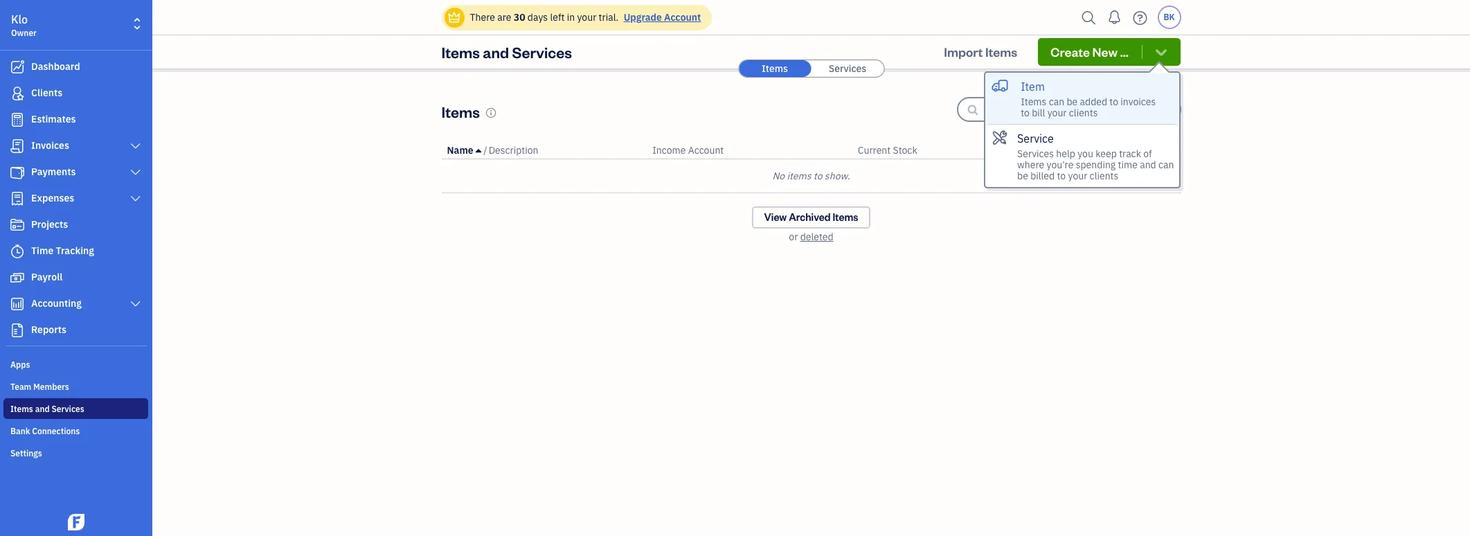 Task type: describe. For each thing, give the bounding box(es) containing it.
bk button
[[1158, 6, 1181, 29]]

services inside services link
[[829, 62, 867, 75]]

spending
[[1076, 159, 1116, 171]]

billed
[[1031, 170, 1055, 182]]

items inside items link
[[762, 62, 788, 75]]

chevron large down image for payments
[[129, 167, 142, 178]]

items
[[787, 170, 812, 182]]

crown image
[[447, 10, 462, 25]]

help
[[1057, 148, 1076, 160]]

are
[[497, 11, 512, 24]]

be inside service services help you keep track of where you're spending time and can be billed to your clients
[[1018, 170, 1029, 182]]

no
[[773, 170, 785, 182]]

no items to show.
[[773, 170, 850, 182]]

there are 30 days left in your trial. upgrade account
[[470, 11, 701, 24]]

current
[[858, 144, 891, 157]]

track
[[1119, 148, 1142, 160]]

there
[[470, 11, 495, 24]]

client image
[[9, 87, 26, 100]]

bk
[[1164, 12, 1175, 22]]

time
[[31, 245, 54, 257]]

invoices link
[[3, 134, 148, 159]]

to right added
[[1110, 96, 1119, 108]]

income
[[653, 144, 686, 157]]

estimates
[[31, 113, 76, 125]]

current stock
[[858, 144, 918, 157]]

1 / from the left
[[484, 144, 487, 157]]

…
[[1121, 44, 1129, 60]]

payments link
[[3, 160, 148, 185]]

can inside service services help you keep track of where you're spending time and can be billed to your clients
[[1159, 159, 1174, 171]]

members
[[33, 382, 69, 392]]

in
[[567, 11, 575, 24]]

klo owner
[[11, 12, 37, 38]]

service
[[1018, 132, 1054, 145]]

info image
[[486, 107, 497, 118]]

connections
[[32, 426, 80, 436]]

item
[[1021, 80, 1045, 94]]

accounting link
[[3, 292, 148, 317]]

1 vertical spatial account
[[688, 144, 724, 157]]

income account
[[653, 144, 724, 157]]

team
[[10, 382, 31, 392]]

view
[[764, 211, 787, 224]]

days
[[528, 11, 548, 24]]

items link
[[739, 60, 811, 77]]

of
[[1144, 148, 1152, 160]]

chevron large down image for expenses
[[129, 193, 142, 204]]

your inside service services help you keep track of where you're spending time and can be billed to your clients
[[1068, 170, 1088, 182]]

rate
[[1124, 144, 1144, 157]]

time tracking link
[[3, 239, 148, 264]]

and inside the "main" element
[[35, 404, 50, 414]]

apps
[[10, 360, 30, 370]]

estimate image
[[9, 113, 26, 127]]

items inside import items button
[[986, 44, 1018, 60]]

view archived items or deleted
[[764, 211, 859, 243]]

service services help you keep track of where you're spending time and can be billed to your clients
[[1018, 132, 1174, 182]]

timer image
[[9, 245, 26, 258]]

main element
[[0, 0, 187, 536]]

create
[[1051, 44, 1090, 60]]

item items can be added to invoices to bill your clients
[[1021, 80, 1156, 119]]

description link
[[489, 144, 539, 157]]

team members link
[[3, 376, 148, 397]]

show.
[[825, 170, 850, 182]]

dashboard link
[[3, 55, 148, 80]]

project image
[[9, 218, 26, 232]]

clients
[[31, 87, 63, 99]]

keep
[[1096, 148, 1117, 160]]

taxes
[[1151, 144, 1176, 157]]

items inside items and services link
[[10, 404, 33, 414]]

new
[[1093, 44, 1118, 60]]

bill
[[1032, 107, 1046, 119]]

0 vertical spatial account
[[664, 11, 701, 24]]

owner
[[11, 28, 37, 38]]

dashboard
[[31, 60, 80, 73]]

estimates link
[[3, 107, 148, 132]]

create new …
[[1051, 44, 1129, 60]]

expenses link
[[3, 186, 148, 211]]

clients link
[[3, 81, 148, 106]]

items inside view archived items or deleted
[[833, 211, 859, 224]]



Task type: vqa. For each thing, say whether or not it's contained in the screenshot.
the Services link
yes



Task type: locate. For each thing, give the bounding box(es) containing it.
current stock link
[[858, 144, 918, 157]]

accounting
[[31, 297, 82, 310]]

be
[[1067, 96, 1078, 108], [1018, 170, 1029, 182]]

can right the bill
[[1049, 96, 1065, 108]]

and down team members
[[35, 404, 50, 414]]

chevrondown image
[[1154, 45, 1170, 59]]

2 horizontal spatial your
[[1068, 170, 1088, 182]]

dashboard image
[[9, 60, 26, 74]]

description
[[489, 144, 539, 157]]

your right the bill
[[1048, 107, 1067, 119]]

settings
[[10, 448, 42, 459]]

expense image
[[9, 192, 26, 206]]

be inside item items can be added to invoices to bill your clients
[[1067, 96, 1078, 108]]

2 horizontal spatial and
[[1140, 159, 1157, 171]]

1 horizontal spatial /
[[1146, 144, 1150, 157]]

archived
[[789, 211, 831, 224]]

clients inside item items can be added to invoices to bill your clients
[[1069, 107, 1098, 119]]

payment image
[[9, 166, 26, 179]]

trial.
[[599, 11, 619, 24]]

create new … button
[[1038, 38, 1181, 66]]

be left added
[[1067, 96, 1078, 108]]

can
[[1049, 96, 1065, 108], [1159, 159, 1174, 171]]

deleted link
[[801, 231, 834, 243]]

1 horizontal spatial your
[[1048, 107, 1067, 119]]

items and services inside the "main" element
[[10, 404, 84, 414]]

account right income
[[688, 144, 724, 157]]

chevron large down image up projects 'link'
[[129, 193, 142, 204]]

bank
[[10, 426, 30, 436]]

1 chevron large down image from the top
[[129, 141, 142, 152]]

settings link
[[3, 443, 148, 463]]

0 horizontal spatial items and services
[[10, 404, 84, 414]]

go to help image
[[1129, 7, 1152, 28]]

where
[[1018, 159, 1045, 171]]

stock
[[893, 144, 918, 157]]

2 chevron large down image from the top
[[129, 193, 142, 204]]

money image
[[9, 271, 26, 285]]

1 vertical spatial chevron large down image
[[129, 299, 142, 310]]

items inside item items can be added to invoices to bill your clients
[[1021, 96, 1047, 108]]

chart image
[[9, 297, 26, 311]]

and inside service services help you keep track of where you're spending time and can be billed to your clients
[[1140, 159, 1157, 171]]

items and services down are at the left top of the page
[[442, 42, 572, 62]]

chevron large down image inside payments link
[[129, 167, 142, 178]]

and down rate / taxes
[[1140, 159, 1157, 171]]

0 vertical spatial and
[[483, 42, 509, 62]]

Search text field
[[986, 98, 1180, 121]]

to
[[1110, 96, 1119, 108], [1021, 107, 1030, 119], [814, 170, 823, 182], [1057, 170, 1066, 182]]

view archived items link
[[752, 206, 871, 229]]

be left billed
[[1018, 170, 1029, 182]]

name
[[447, 144, 474, 157]]

30
[[514, 11, 525, 24]]

your down you
[[1068, 170, 1088, 182]]

/ right rate
[[1146, 144, 1150, 157]]

create new … button
[[1038, 38, 1181, 66]]

notifications image
[[1104, 3, 1126, 31]]

reports
[[31, 323, 66, 336]]

items and services
[[442, 42, 572, 62], [10, 404, 84, 414]]

and down are at the left top of the page
[[483, 42, 509, 62]]

payroll
[[31, 271, 63, 283]]

services inside service services help you keep track of where you're spending time and can be billed to your clients
[[1018, 148, 1054, 160]]

2 / from the left
[[1146, 144, 1150, 157]]

you
[[1078, 148, 1094, 160]]

chevron large down image up 'expenses' link
[[129, 167, 142, 178]]

caretup image
[[476, 145, 481, 156]]

1 vertical spatial and
[[1140, 159, 1157, 171]]

1 vertical spatial be
[[1018, 170, 1029, 182]]

services inside items and services link
[[52, 404, 84, 414]]

or
[[789, 231, 798, 243]]

/ right caretup 'image' at the top left
[[484, 144, 487, 157]]

1 horizontal spatial items and services
[[442, 42, 572, 62]]

invoices
[[1121, 96, 1156, 108]]

search image
[[1078, 7, 1100, 28]]

0 horizontal spatial your
[[577, 11, 597, 24]]

rate / taxes
[[1124, 144, 1176, 157]]

reports link
[[3, 318, 148, 343]]

items
[[442, 42, 480, 62], [986, 44, 1018, 60], [762, 62, 788, 75], [1021, 96, 1047, 108], [442, 101, 480, 121], [833, 211, 859, 224], [10, 404, 33, 414]]

upgrade
[[624, 11, 662, 24]]

your right in
[[577, 11, 597, 24]]

items and services up the bank connections
[[10, 404, 84, 414]]

services
[[512, 42, 572, 62], [829, 62, 867, 75], [1018, 148, 1054, 160], [52, 404, 84, 414]]

1 chevron large down image from the top
[[129, 167, 142, 178]]

2 chevron large down image from the top
[[129, 299, 142, 310]]

team members
[[10, 382, 69, 392]]

invoices
[[31, 139, 69, 152]]

chevron large down image for invoices
[[129, 141, 142, 152]]

income account link
[[653, 144, 724, 157]]

projects link
[[3, 213, 148, 238]]

2 vertical spatial and
[[35, 404, 50, 414]]

import
[[944, 44, 983, 60]]

expenses
[[31, 192, 74, 204]]

invoice image
[[9, 139, 26, 153]]

can down taxes
[[1159, 159, 1174, 171]]

/
[[484, 144, 487, 157], [1146, 144, 1150, 157]]

time tracking
[[31, 245, 94, 257]]

you're
[[1047, 159, 1074, 171]]

your inside item items can be added to invoices to bill your clients
[[1048, 107, 1067, 119]]

payroll link
[[3, 265, 148, 290]]

0 vertical spatial be
[[1067, 96, 1078, 108]]

0 horizontal spatial be
[[1018, 170, 1029, 182]]

chevron large down image for accounting
[[129, 299, 142, 310]]

services link
[[812, 60, 884, 77]]

and
[[483, 42, 509, 62], [1140, 159, 1157, 171], [35, 404, 50, 414]]

0 vertical spatial chevron large down image
[[129, 141, 142, 152]]

chevron large down image down payroll link
[[129, 299, 142, 310]]

1 horizontal spatial and
[[483, 42, 509, 62]]

can inside item items can be added to invoices to bill your clients
[[1049, 96, 1065, 108]]

0 horizontal spatial /
[[484, 144, 487, 157]]

klo
[[11, 12, 28, 26]]

account
[[664, 11, 701, 24], [688, 144, 724, 157]]

to left the bill
[[1021, 107, 1030, 119]]

rate link
[[1124, 144, 1146, 157]]

to inside service services help you keep track of where you're spending time and can be billed to your clients
[[1057, 170, 1066, 182]]

0 horizontal spatial and
[[35, 404, 50, 414]]

1 horizontal spatial be
[[1067, 96, 1078, 108]]

chevron large down image inside 'invoices' link
[[129, 141, 142, 152]]

1 vertical spatial can
[[1159, 159, 1174, 171]]

chevron large down image
[[129, 167, 142, 178], [129, 193, 142, 204]]

1 vertical spatial your
[[1048, 107, 1067, 119]]

payments
[[31, 166, 76, 178]]

items and services link
[[3, 398, 148, 419]]

bank connections
[[10, 426, 80, 436]]

0 horizontal spatial can
[[1049, 96, 1065, 108]]

0 vertical spatial your
[[577, 11, 597, 24]]

clients inside service services help you keep track of where you're spending time and can be billed to your clients
[[1090, 170, 1119, 182]]

freshbooks image
[[65, 514, 87, 531]]

1 vertical spatial chevron large down image
[[129, 193, 142, 204]]

2 vertical spatial your
[[1068, 170, 1088, 182]]

0 vertical spatial can
[[1049, 96, 1065, 108]]

chevron large down image down estimates link
[[129, 141, 142, 152]]

chevron large down image
[[129, 141, 142, 152], [129, 299, 142, 310]]

to right billed
[[1057, 170, 1066, 182]]

1 horizontal spatial can
[[1159, 159, 1174, 171]]

clients up you
[[1069, 107, 1098, 119]]

clients down keep
[[1090, 170, 1119, 182]]

0 vertical spatial items and services
[[442, 42, 572, 62]]

deleted
[[801, 231, 834, 243]]

time
[[1118, 159, 1138, 171]]

name link
[[447, 144, 484, 157]]

upgrade account link
[[621, 11, 701, 24]]

tracking
[[56, 245, 94, 257]]

0 vertical spatial clients
[[1069, 107, 1098, 119]]

to right items
[[814, 170, 823, 182]]

left
[[550, 11, 565, 24]]

1 vertical spatial items and services
[[10, 404, 84, 414]]

0 vertical spatial chevron large down image
[[129, 167, 142, 178]]

import items
[[944, 44, 1018, 60]]

account right upgrade
[[664, 11, 701, 24]]

report image
[[9, 323, 26, 337]]

bank connections link
[[3, 420, 148, 441]]

1 vertical spatial clients
[[1090, 170, 1119, 182]]

projects
[[31, 218, 68, 231]]

import items button
[[932, 38, 1030, 66]]

added
[[1080, 96, 1108, 108]]



